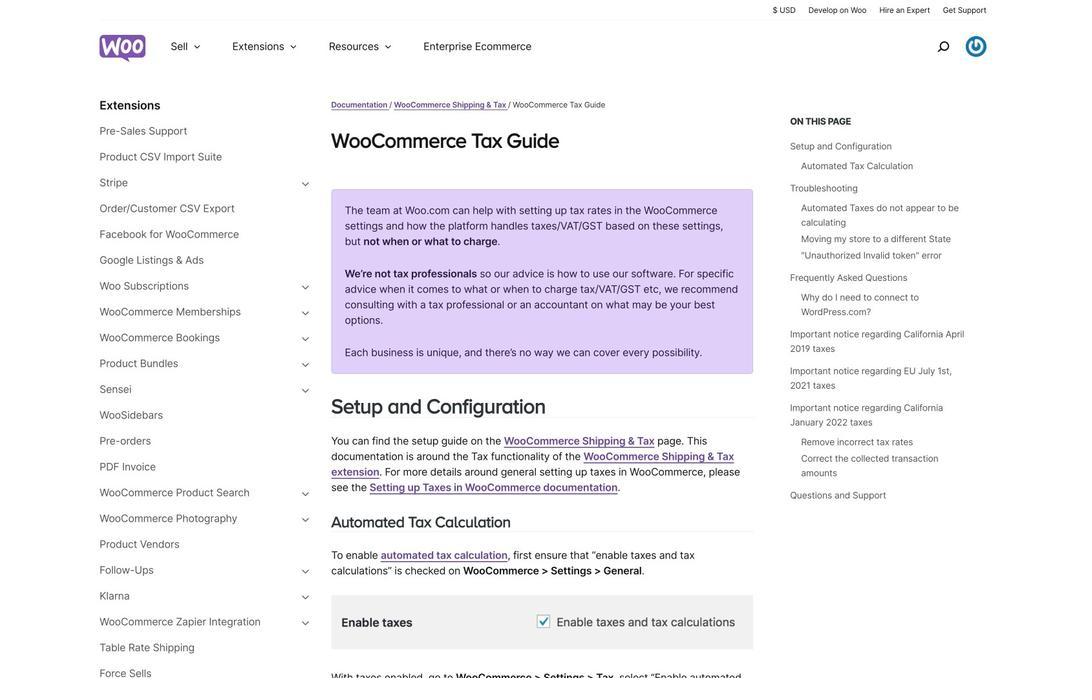 Task type: vqa. For each thing, say whether or not it's contained in the screenshot.
search icon
yes



Task type: describe. For each thing, give the bounding box(es) containing it.
open account menu image
[[966, 36, 987, 57]]



Task type: locate. For each thing, give the bounding box(es) containing it.
service navigation menu element
[[910, 26, 987, 68]]

breadcrumb element
[[331, 98, 753, 112]]

search image
[[933, 36, 954, 57]]



